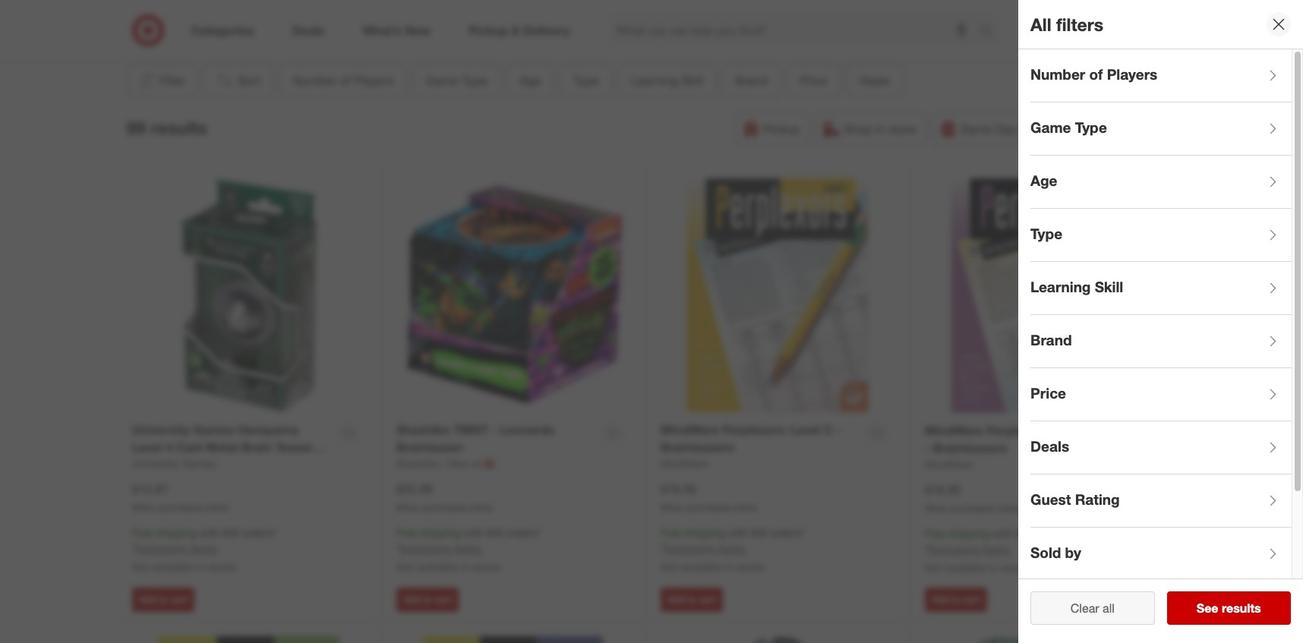 Task type: describe. For each thing, give the bounding box(es) containing it.
0 vertical spatial brand button
[[722, 64, 781, 97]]

university games hanayama level 4 cast metal brain teaser puzzle | ufo link
[[132, 421, 330, 472]]

shashibo for shashibo tmnt - leonardo brainteaser
[[396, 422, 450, 437]]

0 horizontal spatial skill
[[681, 73, 703, 88]]

pickup
[[763, 121, 800, 137]]

see results
[[1197, 601, 1261, 616]]

to for shashibo tmnt - leonardo brainteaser
[[423, 594, 432, 605]]

filter
[[159, 73, 186, 88]]

online for level
[[733, 502, 757, 513]]

|
[[173, 457, 176, 472]]

at
[[472, 457, 481, 470]]

apply. for shashibo tmnt - leonardo brainteaser
[[454, 542, 482, 555]]

0 horizontal spatial number of players
[[293, 73, 393, 88]]

ufo
[[179, 457, 205, 472]]

by
[[1065, 543, 1081, 561]]

add to cart for university games hanayama level 4 cast metal brain teaser puzzle | ufo
[[139, 594, 188, 605]]

basic
[[1055, 423, 1087, 438]]

rating
[[1075, 490, 1120, 508]]

mindware perplexors: basic level - brainteasers
[[925, 423, 1120, 455]]

stores for hanayama
[[208, 561, 237, 573]]

brainteaser
[[396, 440, 463, 455]]

$25.99
[[396, 481, 433, 496]]

¬
[[484, 456, 494, 471]]

mindware perplexors: basic level - brainteasers link
[[925, 422, 1124, 457]]

guest rating
[[1030, 490, 1120, 508]]

sort button
[[203, 64, 274, 97]]

in for mindware perplexors: basic level - brainteasers
[[989, 561, 997, 574]]

shashibo new at ¬
[[396, 456, 494, 471]]

$16.95 for mindware perplexors: basic level - brainteasers
[[925, 482, 961, 497]]

games for university games hanayama level 4 cast metal brain teaser puzzle | ufo
[[193, 422, 234, 437]]

same day delivery button
[[932, 112, 1073, 146]]

exclusions for mindware perplexors: basic level - brainteasers
[[929, 543, 979, 556]]

- for mindware perplexors: level c - brainteasers
[[836, 422, 841, 437]]

* for mindware perplexors: level c - brainteasers
[[661, 542, 664, 555]]

purchased for shashibo tmnt - leonardo brainteaser
[[423, 502, 466, 513]]

$16.95 when purchased online for mindware perplexors: level c - brainteasers
[[661, 481, 757, 513]]

1 horizontal spatial brand button
[[1030, 315, 1292, 368]]

add to cart for mindware perplexors: basic level - brainteasers
[[932, 594, 981, 605]]

cart for mindware perplexors: basic level - brainteasers
[[963, 594, 981, 605]]

shashibo for shashibo new at ¬
[[396, 457, 441, 470]]

exclusions for mindware perplexors: level c - brainteasers
[[664, 542, 715, 555]]

shop
[[844, 121, 873, 137]]

deals inside all filters dialog
[[1030, 437, 1069, 455]]

teaser
[[275, 440, 313, 455]]

not for shashibo tmnt - leonardo brainteaser
[[396, 561, 413, 573]]

perplexors: for level
[[722, 422, 787, 437]]

orders* for mindware perplexors: level c - brainteasers
[[771, 526, 805, 539]]

orders* for university games hanayama level 4 cast metal brain teaser puzzle | ufo
[[242, 526, 277, 539]]

- inside shashibo tmnt - leonardo brainteaser
[[492, 422, 497, 437]]

cart for shashibo tmnt - leonardo brainteaser
[[434, 594, 452, 605]]

all filters dialog
[[1018, 0, 1303, 643]]

shashibo tmnt - leonardo brainteaser
[[396, 422, 555, 455]]

free for mindware perplexors: basic level - brainteasers
[[925, 527, 946, 540]]

1 horizontal spatial learning skill button
[[1030, 262, 1292, 315]]

leonardo
[[500, 422, 555, 437]]

when for mindware perplexors: basic level - brainteasers
[[925, 502, 949, 514]]

same day delivery
[[960, 121, 1063, 137]]

university games hanayama level 4 cast metal brain teaser puzzle | ufo
[[132, 422, 313, 472]]

free shipping with $35 orders* * exclusions apply. not available in stores for mindware perplexors: basic level - brainteasers
[[925, 527, 1069, 574]]

learning skill inside all filters dialog
[[1030, 278, 1123, 295]]

clear all
[[1071, 601, 1114, 616]]

exclusions apply. button for mindware perplexors: basic level - brainteasers
[[929, 542, 1011, 557]]

online for hanayama
[[204, 502, 229, 513]]

shipping for mindware perplexors: level c - brainteasers
[[685, 526, 725, 539]]

exclusions apply. button for shashibo tmnt - leonardo brainteaser
[[400, 542, 482, 557]]

mindware link for mindware perplexors: basic level - brainteasers
[[925, 457, 973, 472]]

cast
[[176, 440, 202, 455]]

stores for level
[[736, 561, 765, 573]]

age inside all filters dialog
[[1030, 171, 1057, 189]]

$25.99 when purchased online
[[396, 481, 493, 513]]

exclusions for shashibo tmnt - leonardo brainteaser
[[400, 542, 451, 555]]

games for university games
[[182, 457, 216, 470]]

$14.87 when purchased online
[[132, 481, 229, 513]]

brand inside all filters dialog
[[1030, 331, 1072, 348]]

hanayama
[[237, 422, 299, 437]]

perplexors: for basic
[[986, 423, 1051, 438]]

0 horizontal spatial number
[[293, 73, 337, 88]]

brainteasers for mindware perplexors: basic level - brainteasers
[[933, 440, 1007, 455]]

99 results
[[126, 117, 207, 138]]

to for mindware perplexors: level c - brainteasers
[[687, 594, 696, 605]]

university games
[[132, 457, 216, 470]]

shipping button
[[1079, 112, 1165, 146]]

mindware link for mindware perplexors: level c - brainteasers
[[661, 456, 709, 471]]

0 horizontal spatial players
[[354, 73, 393, 88]]

university games link
[[132, 456, 216, 471]]

0 horizontal spatial deals
[[859, 73, 890, 88]]

$16.95 when purchased online for mindware perplexors: basic level - brainteasers
[[925, 482, 1021, 514]]

* for university games hanayama level 4 cast metal brain teaser puzzle | ufo
[[132, 542, 136, 555]]

online for basic
[[997, 502, 1021, 514]]

players inside all filters dialog
[[1107, 65, 1157, 82]]

mindware perplexors: level c - brainteasers link
[[661, 421, 859, 456]]

stores for -
[[472, 561, 501, 573]]

orders* for mindware perplexors: basic level - brainteasers
[[1035, 527, 1069, 540]]

$35 for basic
[[1015, 527, 1032, 540]]

c
[[824, 422, 833, 437]]

exclusions apply. button for university games hanayama level 4 cast metal brain teaser puzzle | ufo
[[136, 542, 218, 557]]

search
[[972, 24, 1008, 39]]

with for basic
[[992, 527, 1012, 540]]

pickup button
[[735, 112, 810, 146]]

shashibo link
[[396, 456, 445, 471]]

shipping for university games hanayama level 4 cast metal brain teaser puzzle | ufo
[[156, 526, 197, 539]]

see
[[1197, 601, 1218, 616]]

to for university games hanayama level 4 cast metal brain teaser puzzle | ufo
[[159, 594, 168, 605]]

new
[[448, 457, 469, 470]]

delivery
[[1019, 121, 1063, 137]]

99
[[126, 117, 146, 138]]

clear
[[1071, 601, 1099, 616]]

tmnt
[[454, 422, 488, 437]]

free shipping with $35 orders* * exclusions apply. not available in stores for shashibo tmnt - leonardo brainteaser
[[396, 526, 541, 573]]

* for mindware perplexors: basic level - brainteasers
[[925, 543, 929, 556]]

0 vertical spatial game type
[[425, 73, 487, 88]]

filter button
[[126, 64, 197, 97]]

$35 for -
[[487, 526, 504, 539]]

add to cart button for university games hanayama level 4 cast metal brain teaser puzzle | ufo
[[132, 587, 195, 612]]

purchased for mindware perplexors: basic level - brainteasers
[[951, 502, 994, 514]]

0 vertical spatial learning
[[630, 73, 678, 88]]

0 vertical spatial game
[[425, 73, 458, 88]]

skill inside all filters dialog
[[1095, 278, 1123, 295]]

game inside all filters dialog
[[1030, 118, 1071, 136]]

online for -
[[468, 502, 493, 513]]

0 vertical spatial age
[[519, 73, 541, 88]]

0 vertical spatial price
[[800, 73, 827, 88]]

purchased for mindware perplexors: level c - brainteasers
[[687, 502, 730, 513]]

available for university games hanayama level 4 cast metal brain teaser puzzle | ufo
[[152, 561, 193, 573]]



Task type: locate. For each thing, give the bounding box(es) containing it.
of inside all filters dialog
[[1089, 65, 1103, 82]]

mindware for mindware perplexors: basic level - brainteasers mindware link
[[925, 458, 973, 471]]

2 shashibo from the top
[[396, 457, 441, 470]]

1 vertical spatial results
[[1222, 601, 1261, 616]]

1 horizontal spatial game type button
[[1030, 103, 1292, 156]]

0 horizontal spatial brand
[[735, 73, 768, 88]]

1 vertical spatial price button
[[1030, 368, 1292, 421]]

type
[[462, 73, 487, 88], [573, 73, 599, 88], [1075, 118, 1107, 136], [1030, 224, 1063, 242]]

mindware math perplexors: level d - brainteasers  - 50 puzzles image
[[132, 636, 366, 643], [132, 636, 366, 643]]

add to cart button for mindware perplexors: basic level - brainteasers
[[925, 587, 987, 612]]

shipping
[[1107, 121, 1155, 137]]

1 vertical spatial age button
[[1030, 156, 1292, 209]]

deals up shop in store button
[[859, 73, 890, 88]]

apply. for university games hanayama level 4 cast metal brain teaser puzzle | ufo
[[190, 542, 218, 555]]

online down mindware perplexors: level c - brainteasers
[[733, 502, 757, 513]]

shashibo inside shashibo tmnt - leonardo brainteaser
[[396, 422, 450, 437]]

2 university from the top
[[132, 457, 179, 470]]

1 vertical spatial brand
[[1030, 331, 1072, 348]]

0 horizontal spatial price
[[800, 73, 827, 88]]

0 vertical spatial learning skill button
[[618, 64, 716, 97]]

$16.95 when purchased online
[[661, 481, 757, 513], [925, 482, 1021, 514]]

0 vertical spatial brand
[[735, 73, 768, 88]]

with for hanayama
[[200, 526, 219, 539]]

0 horizontal spatial learning
[[630, 73, 678, 88]]

2 horizontal spatial level
[[1090, 423, 1120, 438]]

- inside mindware perplexors: level c - brainteasers
[[836, 422, 841, 437]]

not for mindware perplexors: basic level - brainteasers
[[925, 561, 942, 574]]

0 horizontal spatial price button
[[787, 64, 840, 97]]

mindware perplexors: basic level - brainteasers image
[[925, 179, 1160, 413], [925, 179, 1160, 413]]

1 horizontal spatial learning skill
[[1030, 278, 1123, 295]]

in for shashibo tmnt - leonardo brainteaser
[[461, 561, 469, 573]]

learning skill
[[630, 73, 703, 88], [1030, 278, 1123, 295]]

0 horizontal spatial -
[[492, 422, 497, 437]]

level inside mindware perplexors: basic level - brainteasers
[[1090, 423, 1120, 438]]

number of players
[[1030, 65, 1157, 82], [293, 73, 393, 88]]

when for university games hanayama level 4 cast metal brain teaser puzzle | ufo
[[132, 502, 156, 513]]

1 add from the left
[[139, 594, 156, 605]]

with for level
[[728, 526, 748, 539]]

1 horizontal spatial type button
[[1030, 209, 1292, 262]]

1 horizontal spatial -
[[836, 422, 841, 437]]

not
[[132, 561, 149, 573], [396, 561, 413, 573], [661, 561, 678, 573], [925, 561, 942, 574]]

1 vertical spatial deals
[[1030, 437, 1069, 455]]

when for shashibo tmnt - leonardo brainteaser
[[396, 502, 420, 513]]

sold
[[1030, 543, 1061, 561]]

0 horizontal spatial brainteasers
[[661, 440, 734, 455]]

game type button inside all filters dialog
[[1030, 103, 1292, 156]]

mindware
[[661, 422, 719, 437], [925, 423, 983, 438], [661, 457, 709, 470], [925, 458, 973, 471]]

perplexors: inside mindware perplexors: basic level - brainteasers
[[986, 423, 1051, 438]]

guest rating button
[[1030, 475, 1292, 528]]

when inside $25.99 when purchased online
[[396, 502, 420, 513]]

all filters
[[1030, 13, 1103, 35]]

cart for university games hanayama level 4 cast metal brain teaser puzzle | ufo
[[170, 594, 188, 605]]

brainteasers inside mindware perplexors: level c - brainteasers
[[661, 440, 734, 455]]

1 add to cart button from the left
[[132, 587, 195, 612]]

brand
[[735, 73, 768, 88], [1030, 331, 1072, 348]]

cart for mindware perplexors: level c - brainteasers
[[699, 594, 716, 605]]

free shipping with $35 orders* * exclusions apply. not available in stores
[[132, 526, 277, 573], [396, 526, 541, 573], [661, 526, 805, 573], [925, 527, 1069, 574]]

level up puzzle
[[132, 440, 162, 455]]

3 to from the left
[[687, 594, 696, 605]]

1 horizontal spatial price
[[1030, 384, 1066, 401]]

exclusions for university games hanayama level 4 cast metal brain teaser puzzle | ufo
[[136, 542, 187, 555]]

university games hanayama level 3 cast metal brain teaser puzzle - coil image
[[925, 636, 1160, 643], [925, 636, 1160, 643]]

1 vertical spatial learning skill button
[[1030, 262, 1292, 315]]

level left c
[[790, 422, 820, 437]]

add to cart button
[[132, 587, 195, 612], [396, 587, 459, 612], [661, 587, 723, 612], [925, 587, 987, 612]]

1 vertical spatial university
[[132, 457, 179, 470]]

1 vertical spatial brand button
[[1030, 315, 1292, 368]]

1 horizontal spatial brainteasers
[[933, 440, 1007, 455]]

sold by
[[1030, 543, 1081, 561]]

perplexors: inside mindware perplexors: level c - brainteasers
[[722, 422, 787, 437]]

1 to from the left
[[159, 594, 168, 605]]

guest
[[1030, 490, 1071, 508]]

0 vertical spatial results
[[151, 117, 207, 138]]

3 add to cart button from the left
[[661, 587, 723, 612]]

1 horizontal spatial age
[[1030, 171, 1057, 189]]

search button
[[972, 14, 1008, 50]]

mindware inside mindware perplexors: level c - brainteasers
[[661, 422, 719, 437]]

add to cart button for shashibo tmnt - leonardo brainteaser
[[396, 587, 459, 612]]

results for 99 results
[[151, 117, 207, 138]]

learning
[[630, 73, 678, 88], [1030, 278, 1091, 295]]

puzzle
[[132, 457, 170, 472]]

1 vertical spatial game type button
[[1030, 103, 1292, 156]]

university inside "link"
[[132, 457, 179, 470]]

4 add from the left
[[932, 594, 949, 605]]

university inside university games hanayama level 4 cast metal brain teaser puzzle | ufo
[[132, 422, 190, 437]]

price inside all filters dialog
[[1030, 384, 1066, 401]]

exclusions apply. button
[[136, 542, 218, 557], [400, 542, 482, 557], [664, 542, 747, 557], [929, 542, 1011, 557]]

3 cart from the left
[[699, 594, 716, 605]]

shop in store button
[[816, 112, 926, 146]]

available for shashibo tmnt - leonardo brainteaser
[[416, 561, 458, 573]]

stores for basic
[[1000, 561, 1030, 574]]

4 to from the left
[[952, 594, 960, 605]]

cart
[[170, 594, 188, 605], [434, 594, 452, 605], [699, 594, 716, 605], [963, 594, 981, 605]]

0 horizontal spatial learning skill button
[[618, 64, 716, 97]]

apply. for mindware perplexors: level c - brainteasers
[[718, 542, 747, 555]]

shashibo tmnt - leonardo brainteaser image
[[396, 179, 630, 413], [396, 179, 630, 413]]

1 horizontal spatial game
[[1030, 118, 1071, 136]]

online
[[204, 502, 229, 513], [468, 502, 493, 513], [733, 502, 757, 513], [997, 502, 1021, 514]]

0 vertical spatial type button
[[560, 64, 611, 97]]

with for -
[[464, 526, 484, 539]]

level for university games hanayama level 4 cast metal brain teaser puzzle | ufo
[[132, 440, 162, 455]]

1 horizontal spatial players
[[1107, 65, 1157, 82]]

0 horizontal spatial game type
[[425, 73, 487, 88]]

1 horizontal spatial number of players button
[[1030, 49, 1292, 103]]

see results button
[[1167, 592, 1291, 625]]

4
[[166, 440, 172, 455]]

1 horizontal spatial $16.95
[[925, 482, 961, 497]]

shipping for mindware perplexors: basic level - brainteasers
[[949, 527, 989, 540]]

1 horizontal spatial perplexors:
[[986, 423, 1051, 438]]

1 vertical spatial shashibo
[[396, 457, 441, 470]]

not for university games hanayama level 4 cast metal brain teaser puzzle | ufo
[[132, 561, 149, 573]]

number
[[1030, 65, 1085, 82], [293, 73, 337, 88]]

0 horizontal spatial $16.95
[[661, 481, 697, 496]]

deals up guest on the right
[[1030, 437, 1069, 455]]

level for mindware perplexors: basic level - brainteasers
[[1090, 423, 1120, 438]]

day
[[995, 121, 1016, 137]]

$14.87
[[132, 481, 169, 496]]

metal
[[206, 440, 238, 455]]

2 cart from the left
[[434, 594, 452, 605]]

purchased
[[158, 502, 202, 513], [423, 502, 466, 513], [687, 502, 730, 513], [951, 502, 994, 514]]

free shipping with $35 orders* * exclusions apply. not available in stores for mindware perplexors: level c - brainteasers
[[661, 526, 805, 573]]

4 cart from the left
[[963, 594, 981, 605]]

add to cart button for mindware perplexors: level c - brainteasers
[[661, 587, 723, 612]]

3 add from the left
[[667, 594, 685, 605]]

university down 4
[[132, 457, 179, 470]]

1 vertical spatial learning skill
[[1030, 278, 1123, 295]]

number of players inside all filters dialog
[[1030, 65, 1157, 82]]

stores
[[208, 561, 237, 573], [472, 561, 501, 573], [736, 561, 765, 573], [1000, 561, 1030, 574]]

add for mindware perplexors: basic level - brainteasers
[[932, 594, 949, 605]]

1 horizontal spatial deals
[[1030, 437, 1069, 455]]

game type inside all filters dialog
[[1030, 118, 1107, 136]]

deals button
[[846, 64, 903, 97], [1030, 421, 1292, 475]]

when inside $14.87 when purchased online
[[132, 502, 156, 513]]

free
[[132, 526, 153, 539], [396, 526, 417, 539], [661, 526, 682, 539], [925, 527, 946, 540]]

* for shashibo tmnt - leonardo brainteaser
[[396, 542, 400, 555]]

learning inside all filters dialog
[[1030, 278, 1091, 295]]

online down ufo
[[204, 502, 229, 513]]

free for mindware perplexors: level c - brainteasers
[[661, 526, 682, 539]]

in for university games hanayama level 4 cast metal brain teaser puzzle | ufo
[[196, 561, 205, 573]]

mindware link
[[661, 456, 709, 471], [925, 457, 973, 472]]

0 horizontal spatial mindware link
[[661, 456, 709, 471]]

1 horizontal spatial skill
[[1095, 278, 1123, 295]]

1 university from the top
[[132, 422, 190, 437]]

1 add to cart from the left
[[139, 594, 188, 605]]

4 add to cart from the left
[[932, 594, 981, 605]]

online inside $14.87 when purchased online
[[204, 502, 229, 513]]

0 vertical spatial price button
[[787, 64, 840, 97]]

apply. for mindware perplexors: basic level - brainteasers
[[982, 543, 1011, 556]]

in for mindware perplexors: level c - brainteasers
[[725, 561, 733, 573]]

clear all button
[[1030, 592, 1155, 625]]

shipping for shashibo tmnt - leonardo brainteaser
[[420, 526, 461, 539]]

available for mindware perplexors: level c - brainteasers
[[681, 561, 722, 573]]

add for shashibo tmnt - leonardo brainteaser
[[403, 594, 420, 605]]

0 horizontal spatial type button
[[560, 64, 611, 97]]

-
[[492, 422, 497, 437], [836, 422, 841, 437], [925, 440, 930, 455]]

sort
[[237, 73, 261, 88]]

all
[[1030, 13, 1051, 35]]

add to cart for mindware perplexors: level c - brainteasers
[[667, 594, 716, 605]]

1 horizontal spatial mindware link
[[925, 457, 973, 472]]

shashibo down brainteaser
[[396, 457, 441, 470]]

orders* for shashibo tmnt - leonardo brainteaser
[[507, 526, 541, 539]]

shipping
[[156, 526, 197, 539], [420, 526, 461, 539], [685, 526, 725, 539], [949, 527, 989, 540]]

games up metal
[[193, 422, 234, 437]]

$35 for hanayama
[[222, 526, 239, 539]]

purchased for university games hanayama level 4 cast metal brain teaser puzzle | ufo
[[158, 502, 202, 513]]

mindware for mindware perplexors: basic level - brainteasers
[[925, 423, 983, 438]]

add to cart for shashibo tmnt - leonardo brainteaser
[[403, 594, 452, 605]]

1 horizontal spatial results
[[1222, 601, 1261, 616]]

purchased inside $14.87 when purchased online
[[158, 502, 202, 513]]

sold by button
[[1030, 528, 1292, 581]]

results right the see
[[1222, 601, 1261, 616]]

perplexors: left basic
[[986, 423, 1051, 438]]

1 horizontal spatial $16.95 when purchased online
[[925, 482, 1021, 514]]

1 horizontal spatial age button
[[1030, 156, 1292, 209]]

results inside see results button
[[1222, 601, 1261, 616]]

shop in store
[[844, 121, 916, 137]]

game type button
[[412, 64, 500, 97], [1030, 103, 1292, 156]]

university games hanayama level 4 cast metal brain teaser puzzle | ufo image
[[132, 179, 366, 413], [132, 179, 366, 413]]

games inside "link"
[[182, 457, 216, 470]]

1 horizontal spatial brand
[[1030, 331, 1072, 348]]

0 horizontal spatial learning skill
[[630, 73, 703, 88]]

brainteasers
[[661, 440, 734, 455], [933, 440, 1007, 455]]

3 add to cart from the left
[[667, 594, 716, 605]]

0 vertical spatial age button
[[506, 64, 554, 97]]

2 to from the left
[[423, 594, 432, 605]]

to
[[159, 594, 168, 605], [423, 594, 432, 605], [687, 594, 696, 605], [952, 594, 960, 605]]

*
[[132, 542, 136, 555], [396, 542, 400, 555], [661, 542, 664, 555], [925, 543, 929, 556]]

perplexors: left c
[[722, 422, 787, 437]]

$16.95 for mindware perplexors: level c - brainteasers
[[661, 481, 697, 496]]

1 horizontal spatial deals button
[[1030, 421, 1292, 475]]

2 add to cart button from the left
[[396, 587, 459, 612]]

0 vertical spatial learning skill
[[630, 73, 703, 88]]

perplexors:
[[722, 422, 787, 437], [986, 423, 1051, 438]]

level right basic
[[1090, 423, 1120, 438]]

2 add to cart from the left
[[403, 594, 452, 605]]

to for mindware perplexors: basic level - brainteasers
[[952, 594, 960, 605]]

game
[[425, 73, 458, 88], [1030, 118, 1071, 136]]

deals
[[859, 73, 890, 88], [1030, 437, 1069, 455]]

exclusions apply. button for mindware perplexors: level c - brainteasers
[[664, 542, 747, 557]]

university for university games
[[132, 457, 179, 470]]

all
[[1103, 601, 1114, 616]]

1 vertical spatial type button
[[1030, 209, 1292, 262]]

What can we help you find? suggestions appear below search field
[[607, 14, 983, 47]]

1 vertical spatial price
[[1030, 384, 1066, 401]]

results
[[151, 117, 207, 138], [1222, 601, 1261, 616]]

online left guest on the right
[[997, 502, 1021, 514]]

with
[[200, 526, 219, 539], [464, 526, 484, 539], [728, 526, 748, 539], [992, 527, 1012, 540]]

in
[[876, 121, 885, 137], [196, 561, 205, 573], [461, 561, 469, 573], [725, 561, 733, 573], [989, 561, 997, 574]]

number inside all filters dialog
[[1030, 65, 1085, 82]]

0 vertical spatial deals
[[859, 73, 890, 88]]

0 vertical spatial games
[[193, 422, 234, 437]]

number of players button
[[1030, 49, 1292, 103], [280, 64, 406, 97]]

available for mindware perplexors: basic level - brainteasers
[[945, 561, 986, 574]]

1 vertical spatial deals button
[[1030, 421, 1292, 475]]

1 horizontal spatial number
[[1030, 65, 1085, 82]]

shashibo up brainteaser
[[396, 422, 450, 437]]

0 horizontal spatial game type button
[[412, 64, 500, 97]]

add for mindware perplexors: level c - brainteasers
[[667, 594, 685, 605]]

when for mindware perplexors: level c - brainteasers
[[661, 502, 684, 513]]

shashibo inside shashibo new at ¬
[[396, 457, 441, 470]]

$35 for level
[[751, 526, 768, 539]]

shashibo tmnt - leonardo brainteaser link
[[396, 421, 595, 456]]

4 add to cart button from the left
[[925, 587, 987, 612]]

same
[[960, 121, 992, 137]]

store
[[889, 121, 916, 137]]

0 horizontal spatial age button
[[506, 64, 554, 97]]

2 horizontal spatial -
[[925, 440, 930, 455]]

exclusions
[[136, 542, 187, 555], [400, 542, 451, 555], [664, 542, 715, 555], [929, 543, 979, 556]]

$35
[[222, 526, 239, 539], [487, 526, 504, 539], [751, 526, 768, 539], [1015, 527, 1032, 540]]

1 cart from the left
[[170, 594, 188, 605]]

filters
[[1056, 13, 1103, 35]]

number of players button inside all filters dialog
[[1030, 49, 1292, 103]]

1 vertical spatial game
[[1030, 118, 1071, 136]]

online down at
[[468, 502, 493, 513]]

game type
[[425, 73, 487, 88], [1030, 118, 1107, 136]]

1 horizontal spatial level
[[790, 422, 820, 437]]

free for university games hanayama level 4 cast metal brain teaser puzzle | ufo
[[132, 526, 153, 539]]

mindware for mindware link corresponding to mindware perplexors: level c - brainteasers
[[661, 457, 709, 470]]

level inside university games hanayama level 4 cast metal brain teaser puzzle | ufo
[[132, 440, 162, 455]]

0 horizontal spatial brand button
[[722, 64, 781, 97]]

0 vertical spatial shashibo
[[396, 422, 450, 437]]

of
[[1089, 65, 1103, 82], [340, 73, 350, 88]]

0 horizontal spatial perplexors:
[[722, 422, 787, 437]]

price up basic
[[1030, 384, 1066, 401]]

add for university games hanayama level 4 cast metal brain teaser puzzle | ufo
[[139, 594, 156, 605]]

free shipping with $35 orders* * exclusions apply. not available in stores for university games hanayama level 4 cast metal brain teaser puzzle | ufo
[[132, 526, 277, 573]]

0 horizontal spatial results
[[151, 117, 207, 138]]

mindware perplexors: level c - brainteasers image
[[661, 179, 894, 413], [661, 179, 894, 413]]

2 add from the left
[[403, 594, 420, 605]]

1 horizontal spatial learning
[[1030, 278, 1091, 295]]

learning skill button
[[618, 64, 716, 97], [1030, 262, 1292, 315]]

brand button
[[722, 64, 781, 97], [1030, 315, 1292, 368]]

skill
[[681, 73, 703, 88], [1095, 278, 1123, 295]]

0 horizontal spatial number of players button
[[280, 64, 406, 97]]

- inside mindware perplexors: basic level - brainteasers
[[925, 440, 930, 455]]

age
[[519, 73, 541, 88], [1030, 171, 1057, 189]]

1 horizontal spatial of
[[1089, 65, 1103, 82]]

online inside $25.99 when purchased online
[[468, 502, 493, 513]]

mindware perplexors: level c - brainteasers
[[661, 422, 841, 455]]

games inside university games hanayama level 4 cast metal brain teaser puzzle | ufo
[[193, 422, 234, 437]]

mindware for mindware perplexors: level c - brainteasers
[[661, 422, 719, 437]]

players
[[1107, 65, 1157, 82], [354, 73, 393, 88]]

1 vertical spatial learning
[[1030, 278, 1091, 295]]

not for mindware perplexors: level c - brainteasers
[[661, 561, 678, 573]]

level inside mindware perplexors: level c - brainteasers
[[790, 422, 820, 437]]

1 shashibo from the top
[[396, 422, 450, 437]]

number right sort
[[293, 73, 337, 88]]

brain
[[241, 440, 272, 455]]

brainteasers inside mindware perplexors: basic level - brainteasers
[[933, 440, 1007, 455]]

purchased inside $25.99 when purchased online
[[423, 502, 466, 513]]

university for university games hanayama level 4 cast metal brain teaser puzzle | ufo
[[132, 422, 190, 437]]

0 horizontal spatial of
[[340, 73, 350, 88]]

university games smart egg 1-layer level 2 labyrinth puzzle | space capsule image
[[661, 636, 894, 643], [661, 636, 894, 643]]

1 vertical spatial games
[[182, 457, 216, 470]]

university up 4
[[132, 422, 190, 437]]

0 vertical spatial university
[[132, 422, 190, 437]]

free for shashibo tmnt - leonardo brainteaser
[[396, 526, 417, 539]]

university
[[132, 422, 190, 437], [132, 457, 179, 470]]

games down cast
[[182, 457, 216, 470]]

advertisement region
[[190, 0, 1101, 36]]

in inside button
[[876, 121, 885, 137]]

$16.95
[[661, 481, 697, 496], [925, 482, 961, 497]]

results right 99
[[151, 117, 207, 138]]

1 horizontal spatial number of players
[[1030, 65, 1157, 82]]

age button
[[506, 64, 554, 97], [1030, 156, 1292, 209]]

1 vertical spatial skill
[[1095, 278, 1123, 295]]

0 vertical spatial game type button
[[412, 64, 500, 97]]

0 vertical spatial skill
[[681, 73, 703, 88]]

0 vertical spatial deals button
[[846, 64, 903, 97]]

brainteasers for mindware perplexors: level c - brainteasers
[[661, 440, 734, 455]]

results for see results
[[1222, 601, 1261, 616]]

mindware math perplexors: level c - brainteasers  - 50 puzzles image
[[396, 636, 630, 643], [396, 636, 630, 643]]

1 horizontal spatial price button
[[1030, 368, 1292, 421]]

sponsored
[[1056, 36, 1101, 48]]

1 horizontal spatial game type
[[1030, 118, 1107, 136]]

games
[[193, 422, 234, 437], [182, 457, 216, 470]]

age button inside all filters dialog
[[1030, 156, 1292, 209]]

price down the what can we help you find? suggestions appear below search field
[[800, 73, 827, 88]]

1 vertical spatial age
[[1030, 171, 1057, 189]]

0 horizontal spatial game
[[425, 73, 458, 88]]

mindware inside mindware perplexors: basic level - brainteasers
[[925, 423, 983, 438]]

0 horizontal spatial level
[[132, 440, 162, 455]]

0 horizontal spatial $16.95 when purchased online
[[661, 481, 757, 513]]

- for mindware perplexors: basic level - brainteasers
[[925, 440, 930, 455]]

0 horizontal spatial deals button
[[846, 64, 903, 97]]

number down the "sponsored"
[[1030, 65, 1085, 82]]

0 horizontal spatial age
[[519, 73, 541, 88]]

1 vertical spatial game type
[[1030, 118, 1107, 136]]



Task type: vqa. For each thing, say whether or not it's contained in the screenshot.
137
no



